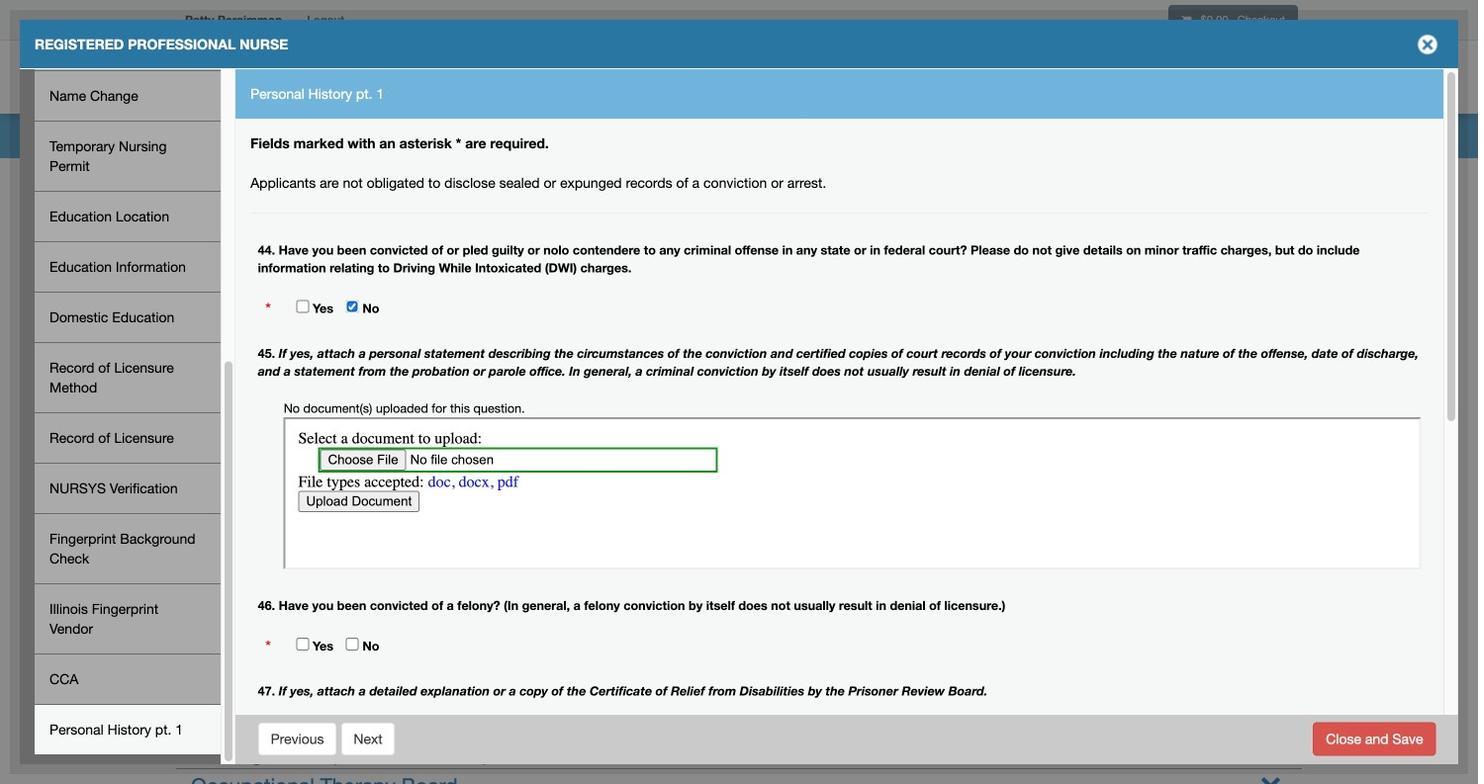 Task type: describe. For each thing, give the bounding box(es) containing it.
chevron down image
[[1261, 772, 1282, 785]]

illinois department of financial and professional regulation image
[[175, 45, 627, 108]]



Task type: locate. For each thing, give the bounding box(es) containing it.
2 chevron down image from the top
[[1261, 707, 1282, 728]]

None button
[[258, 723, 337, 757], [341, 723, 396, 757], [1314, 723, 1437, 757], [258, 723, 337, 757], [341, 723, 396, 757], [1314, 723, 1437, 757]]

close window image
[[1413, 29, 1444, 60]]

shopping cart image
[[1182, 14, 1192, 25]]

chevron down image
[[1261, 413, 1282, 434], [1261, 707, 1282, 728]]

None checkbox
[[346, 300, 359, 313], [296, 638, 309, 651], [346, 638, 359, 651], [346, 300, 359, 313], [296, 638, 309, 651], [346, 638, 359, 651]]

chevron up image
[[1261, 253, 1282, 274]]

0 vertical spatial chevron down image
[[1261, 413, 1282, 434]]

None checkbox
[[296, 300, 309, 313]]

1 chevron down image from the top
[[1261, 413, 1282, 434]]

1 vertical spatial chevron down image
[[1261, 707, 1282, 728]]



Task type: vqa. For each thing, say whether or not it's contained in the screenshot.
MEDICAL BOARD (PHYSICIAN & SURGEON & CHIROPRACTOR) link
no



